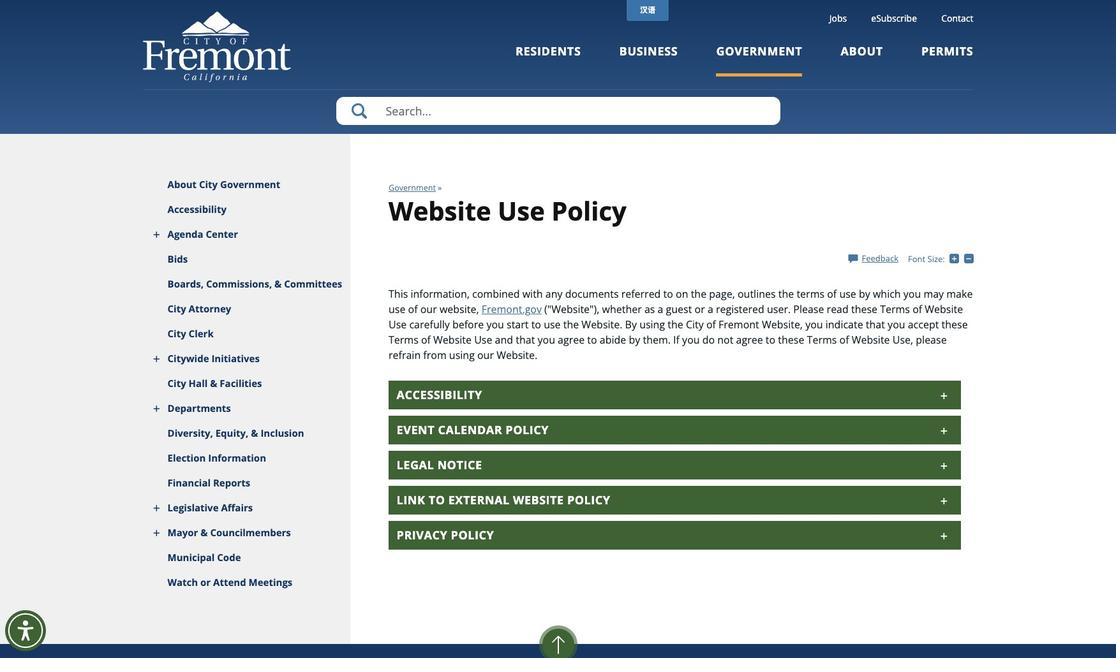 Task type: vqa. For each thing, say whether or not it's contained in the screenshot.
the Click
no



Task type: locate. For each thing, give the bounding box(es) containing it.
that
[[866, 318, 885, 332], [516, 333, 535, 347]]

2 horizontal spatial government
[[716, 43, 802, 59]]

0 horizontal spatial or
[[200, 576, 211, 589]]

about down jobs
[[841, 43, 883, 59]]

use
[[498, 193, 545, 228], [389, 318, 407, 332], [474, 333, 492, 347]]

permits
[[921, 43, 974, 59]]

0 horizontal spatial government
[[220, 178, 280, 191]]

website. down and
[[497, 348, 537, 362]]

the right on
[[691, 287, 707, 301]]

city up do
[[686, 318, 704, 332]]

mayor & councilmembers link
[[143, 521, 350, 546]]

website. up abide
[[582, 318, 623, 332]]

mayor
[[168, 526, 198, 539]]

1 agree from the left
[[558, 333, 585, 347]]

this
[[389, 287, 408, 301]]

of
[[827, 287, 837, 301], [408, 302, 418, 316], [913, 302, 922, 316], [706, 318, 716, 332], [421, 333, 431, 347], [840, 333, 849, 347]]

start
[[507, 318, 529, 332]]

0 horizontal spatial a
[[658, 302, 663, 316]]

these up the please at the bottom right
[[942, 318, 968, 332]]

legal
[[397, 457, 434, 473]]

0 horizontal spatial website.
[[497, 348, 537, 362]]

watch
[[168, 576, 198, 589]]

city left clerk
[[168, 327, 186, 340]]

the
[[691, 287, 707, 301], [778, 287, 794, 301], [563, 318, 579, 332], [668, 318, 683, 332]]

& right equity,
[[251, 427, 258, 440]]

0 horizontal spatial use
[[389, 318, 407, 332]]

to right link
[[429, 493, 445, 508]]

about for about city government
[[168, 178, 197, 191]]

bids link
[[143, 247, 350, 272]]

to down website,
[[766, 333, 775, 347]]

that down start
[[516, 333, 535, 347]]

& for inclusion
[[251, 427, 258, 440]]

& right hall
[[210, 377, 217, 390]]

website,
[[762, 318, 803, 332]]

of up do
[[706, 318, 716, 332]]

watch or attend meetings
[[168, 576, 292, 589]]

that right indicate
[[866, 318, 885, 332]]

0 horizontal spatial accessibility
[[168, 203, 227, 216]]

privacy
[[397, 528, 448, 543]]

use up read
[[839, 287, 856, 301]]

with
[[522, 287, 543, 301]]

government
[[716, 43, 802, 59], [220, 178, 280, 191], [389, 183, 436, 193]]

using
[[640, 318, 665, 332], [449, 348, 475, 362]]

financial reports link
[[143, 471, 350, 496]]

calendar
[[438, 422, 502, 438]]

our
[[420, 302, 437, 316], [477, 348, 494, 362]]

terms down indicate
[[807, 333, 837, 347]]

business
[[619, 43, 678, 59]]

0 vertical spatial our
[[420, 302, 437, 316]]

1 vertical spatial that
[[516, 333, 535, 347]]

government link
[[716, 43, 802, 76], [389, 183, 436, 193]]

0 horizontal spatial our
[[420, 302, 437, 316]]

a down 'page,'
[[708, 302, 713, 316]]

("website"), whether as a guest or a registered user. please read these terms of website use carefully before you start to use the website. by using the city of fremont website, you indicate that you accept these terms of website use and that you agree to abide by them. if you do not agree to these terms of website use, please refrain from using our website.
[[389, 302, 968, 362]]

accessibility link
[[143, 197, 350, 222]]

by inside ("website"), whether as a guest or a registered user. please read these terms of website use carefully before you start to use the website. by using the city of fremont website, you indicate that you accept these terms of website use and that you agree to abide by them. if you do not agree to these terms of website use, please refrain from using our website.
[[629, 333, 640, 347]]

business link
[[619, 43, 678, 76]]

our up carefully
[[420, 302, 437, 316]]

0 vertical spatial that
[[866, 318, 885, 332]]

you left may
[[903, 287, 921, 301]]

to left abide
[[587, 333, 597, 347]]

1 horizontal spatial accessibility
[[397, 387, 482, 403]]

tab list
[[389, 381, 961, 550]]

esubscribe
[[871, 12, 917, 24]]

external
[[448, 493, 510, 508]]

guest
[[666, 302, 692, 316]]

0 vertical spatial or
[[695, 302, 705, 316]]

city inside "link"
[[168, 377, 186, 390]]

2 horizontal spatial use
[[498, 193, 545, 228]]

the up user.
[[778, 287, 794, 301]]

+ link
[[950, 253, 964, 264]]

2 vertical spatial use
[[544, 318, 561, 332]]

& inside "city hall & facilities" "link"
[[210, 377, 217, 390]]

contact
[[941, 12, 974, 24]]

2 horizontal spatial terms
[[880, 302, 910, 316]]

to left on
[[663, 287, 673, 301]]

0 horizontal spatial use
[[389, 302, 405, 316]]

government for government website use policy
[[389, 183, 436, 193]]

& for facilities
[[210, 377, 217, 390]]

or right guest
[[695, 302, 705, 316]]

legal notice
[[397, 457, 482, 473]]

you inside this information, combined with any documents referred to on the page, outlines the terms of use by which you may make use of our website,
[[903, 287, 921, 301]]

city down boards,
[[168, 302, 186, 315]]

0 vertical spatial these
[[851, 302, 878, 316]]

you down ("website"),
[[538, 333, 555, 347]]

0 vertical spatial accessibility
[[168, 203, 227, 216]]

citywide initiatives link
[[143, 347, 350, 371]]

our down before
[[477, 348, 494, 362]]

0 horizontal spatial these
[[778, 333, 804, 347]]

to inside this information, combined with any documents referred to on the page, outlines the terms of use by which you may make use of our website,
[[663, 287, 673, 301]]

website
[[389, 193, 491, 228], [925, 302, 963, 316], [433, 333, 472, 347], [852, 333, 890, 347], [513, 493, 564, 508]]

use down ("website"),
[[544, 318, 561, 332]]

city up accessibility link
[[199, 178, 218, 191]]

0 vertical spatial government link
[[716, 43, 802, 76]]

boards,
[[168, 278, 204, 290]]

about up agenda
[[168, 178, 197, 191]]

of up carefully
[[408, 302, 418, 316]]

2 horizontal spatial use
[[839, 287, 856, 301]]

event calendar policy
[[397, 422, 549, 438]]

1 horizontal spatial by
[[859, 287, 870, 301]]

Search text field
[[336, 97, 780, 125]]

1 vertical spatial accessibility
[[397, 387, 482, 403]]

0 horizontal spatial that
[[516, 333, 535, 347]]

financial reports
[[168, 477, 250, 489]]

municipal code
[[168, 551, 241, 564]]

1 horizontal spatial agree
[[736, 333, 763, 347]]

agenda center link
[[143, 222, 350, 247]]

& inside mayor & councilmembers link
[[201, 526, 208, 539]]

tab list inside columnusercontrol3 main content
[[389, 381, 961, 550]]

1 vertical spatial or
[[200, 576, 211, 589]]

agree down fremont
[[736, 333, 763, 347]]

2 a from the left
[[708, 302, 713, 316]]

font
[[908, 253, 925, 265]]

1 vertical spatial use
[[389, 318, 407, 332]]

may
[[924, 287, 944, 301]]

citywide initiatives
[[168, 352, 260, 365]]

this information, combined with any documents referred to on the page, outlines the terms of use by which you may make use of our website,
[[389, 287, 973, 316]]

1 horizontal spatial government link
[[716, 43, 802, 76]]

accessibility down from
[[397, 387, 482, 403]]

city for city hall & facilities
[[168, 377, 186, 390]]

using down as
[[640, 318, 665, 332]]

1 vertical spatial about
[[168, 178, 197, 191]]

use inside ("website"), whether as a guest or a registered user. please read these terms of website use carefully before you start to use the website. by using the city of fremont website, you indicate that you accept these terms of website use and that you agree to abide by them. if you do not agree to these terms of website use, please refrain from using our website.
[[544, 318, 561, 332]]

these up indicate
[[851, 302, 878, 316]]

1 vertical spatial use
[[389, 302, 405, 316]]

use
[[839, 287, 856, 301], [389, 302, 405, 316], [544, 318, 561, 332]]

using right from
[[449, 348, 475, 362]]

1 vertical spatial our
[[477, 348, 494, 362]]

2 horizontal spatial these
[[942, 318, 968, 332]]

city attorney
[[168, 302, 231, 315]]

2 vertical spatial use
[[474, 333, 492, 347]]

to inside tab list
[[429, 493, 445, 508]]

0 horizontal spatial government link
[[389, 183, 436, 193]]

by down by
[[629, 333, 640, 347]]

font size: link
[[908, 253, 945, 265]]

0 horizontal spatial about
[[168, 178, 197, 191]]

center
[[206, 228, 238, 241]]

columnusercontrol3 main content
[[350, 134, 976, 645]]

1 horizontal spatial about
[[841, 43, 883, 59]]

a right as
[[658, 302, 663, 316]]

1 horizontal spatial using
[[640, 318, 665, 332]]

to
[[663, 287, 673, 301], [531, 318, 541, 332], [587, 333, 597, 347], [766, 333, 775, 347], [429, 493, 445, 508]]

or inside 'link'
[[200, 576, 211, 589]]

or right watch on the bottom of page
[[200, 576, 211, 589]]

terms down which
[[880, 302, 910, 316]]

1 vertical spatial website.
[[497, 348, 537, 362]]

financial
[[168, 477, 211, 489]]

1 horizontal spatial a
[[708, 302, 713, 316]]

feedback
[[862, 253, 899, 264]]

1 vertical spatial government link
[[389, 183, 436, 193]]

carefully
[[409, 318, 450, 332]]

on
[[676, 287, 688, 301]]

policy inside government website use policy
[[552, 193, 627, 228]]

not
[[717, 333, 734, 347]]

1 vertical spatial by
[[629, 333, 640, 347]]

1 horizontal spatial our
[[477, 348, 494, 362]]

terms up refrain
[[389, 333, 418, 347]]

residents
[[516, 43, 581, 59]]

0 horizontal spatial agree
[[558, 333, 585, 347]]

a
[[658, 302, 663, 316], [708, 302, 713, 316]]

the down ("website"),
[[563, 318, 579, 332]]

of down indicate
[[840, 333, 849, 347]]

these down website,
[[778, 333, 804, 347]]

city left hall
[[168, 377, 186, 390]]

font size:
[[908, 253, 945, 265]]

whether
[[602, 302, 642, 316]]

1 horizontal spatial use
[[544, 318, 561, 332]]

& right the mayor
[[201, 526, 208, 539]]

these
[[851, 302, 878, 316], [942, 318, 968, 332], [778, 333, 804, 347]]

0 vertical spatial about
[[841, 43, 883, 59]]

0 vertical spatial use
[[498, 193, 545, 228]]

use,
[[893, 333, 913, 347]]

& left committees
[[274, 278, 282, 290]]

link to external website policy
[[397, 493, 610, 508]]

use down this
[[389, 302, 405, 316]]

hall
[[189, 377, 208, 390]]

0 horizontal spatial by
[[629, 333, 640, 347]]

&
[[274, 278, 282, 290], [210, 377, 217, 390], [251, 427, 258, 440], [201, 526, 208, 539]]

government for government
[[716, 43, 802, 59]]

1 horizontal spatial or
[[695, 302, 705, 316]]

website inside government website use policy
[[389, 193, 491, 228]]

policy
[[552, 193, 627, 228], [506, 422, 549, 438], [567, 493, 610, 508], [451, 528, 494, 543]]

equity,
[[215, 427, 248, 440]]

& inside boards, commissions, & committees link
[[274, 278, 282, 290]]

city inside ("website"), whether as a guest or a registered user. please read these terms of website use carefully before you start to use the website. by using the city of fremont website, you indicate that you accept these terms of website use and that you agree to abide by them. if you do not agree to these terms of website use, please refrain from using our website.
[[686, 318, 704, 332]]

commissions,
[[206, 278, 272, 290]]

by left which
[[859, 287, 870, 301]]

& inside diversity, equity, & inclusion link
[[251, 427, 258, 440]]

government inside government website use policy
[[389, 183, 436, 193]]

tab list containing accessibility
[[389, 381, 961, 550]]

accessibility up agenda center
[[168, 203, 227, 216]]

1 horizontal spatial that
[[866, 318, 885, 332]]

0 vertical spatial by
[[859, 287, 870, 301]]

referred
[[621, 287, 661, 301]]

departments link
[[143, 396, 350, 421]]

1 vertical spatial using
[[449, 348, 475, 362]]

agree down ("website"),
[[558, 333, 585, 347]]

0 vertical spatial website.
[[582, 318, 623, 332]]

1 horizontal spatial government
[[389, 183, 436, 193]]

city clerk link
[[143, 322, 350, 347]]

mayor & councilmembers
[[168, 526, 291, 539]]



Task type: describe. For each thing, give the bounding box(es) containing it.
fremont
[[719, 318, 759, 332]]

outlines
[[738, 287, 776, 301]]

use inside government website use policy
[[498, 193, 545, 228]]

legislative
[[168, 502, 219, 514]]

meetings
[[249, 576, 292, 589]]

which
[[873, 287, 901, 301]]

("website"),
[[544, 302, 599, 316]]

feedback link
[[848, 253, 899, 264]]

election
[[168, 452, 206, 465]]

as
[[644, 302, 655, 316]]

read
[[827, 302, 849, 316]]

election information
[[168, 452, 266, 465]]

terms
[[797, 287, 825, 301]]

our inside ("website"), whether as a guest or a registered user. please read these terms of website use carefully before you start to use the website. by using the city of fremont website, you indicate that you accept these terms of website use and that you agree to abide by them. if you do not agree to these terms of website use, please refrain from using our website.
[[477, 348, 494, 362]]

you up use, on the bottom
[[888, 318, 905, 332]]

please
[[916, 333, 947, 347]]

1 horizontal spatial use
[[474, 333, 492, 347]]

page,
[[709, 287, 735, 301]]

2 vertical spatial these
[[778, 333, 804, 347]]

of up read
[[827, 287, 837, 301]]

2 agree from the left
[[736, 333, 763, 347]]

municipal code link
[[143, 546, 350, 571]]

permits link
[[921, 43, 974, 76]]

1 horizontal spatial website.
[[582, 318, 623, 332]]

0 horizontal spatial terms
[[389, 333, 418, 347]]

fremont.gov
[[482, 302, 542, 316]]

about city government link
[[143, 172, 350, 197]]

citywide
[[168, 352, 209, 365]]

you right if
[[682, 333, 700, 347]]

government website use policy
[[389, 183, 627, 228]]

initiatives
[[211, 352, 260, 365]]

0 vertical spatial using
[[640, 318, 665, 332]]

about city government
[[168, 178, 280, 191]]

agenda
[[168, 228, 203, 241]]

committees
[[284, 278, 342, 290]]

documents
[[565, 287, 619, 301]]

you down please
[[805, 318, 823, 332]]

any
[[545, 287, 563, 301]]

about for about
[[841, 43, 883, 59]]

jobs
[[829, 12, 847, 24]]

city attorney link
[[143, 297, 350, 322]]

esubscribe link
[[871, 12, 917, 24]]

- link
[[964, 253, 976, 264]]

legislative affairs
[[168, 502, 253, 514]]

use for use
[[544, 318, 561, 332]]

bids
[[168, 253, 188, 265]]

website,
[[440, 302, 479, 316]]

-
[[974, 253, 976, 264]]

them.
[[643, 333, 671, 347]]

by inside this information, combined with any documents referred to on the page, outlines the terms of use by which you may make use of our website,
[[859, 287, 870, 301]]

boards, commissions, & committees link
[[143, 272, 350, 297]]

or inside ("website"), whether as a guest or a registered user. please read these terms of website use carefully before you start to use the website. by using the city of fremont website, you indicate that you accept these terms of website use and that you agree to abide by them. if you do not agree to these terms of website use, please refrain from using our website.
[[695, 302, 705, 316]]

municipal
[[168, 551, 215, 564]]

diversity,
[[168, 427, 213, 440]]

diversity, equity, & inclusion link
[[143, 421, 350, 446]]

0 horizontal spatial using
[[449, 348, 475, 362]]

& for committees
[[274, 278, 282, 290]]

privacy policy
[[397, 528, 494, 543]]

the up if
[[668, 318, 683, 332]]

make
[[947, 287, 973, 301]]

accessibility inside tab list
[[397, 387, 482, 403]]

attorney
[[189, 302, 231, 315]]

if
[[673, 333, 680, 347]]

do
[[702, 333, 715, 347]]

affairs
[[221, 502, 253, 514]]

link
[[397, 493, 425, 508]]

residents link
[[516, 43, 581, 76]]

about link
[[841, 43, 883, 76]]

contact link
[[941, 12, 974, 24]]

1 a from the left
[[658, 302, 663, 316]]

reports
[[213, 477, 250, 489]]

by
[[625, 318, 637, 332]]

and
[[495, 333, 513, 347]]

legislative affairs link
[[143, 496, 350, 521]]

before
[[452, 318, 484, 332]]

of up accept
[[913, 302, 922, 316]]

use for use
[[389, 302, 405, 316]]

city for city attorney
[[168, 302, 186, 315]]

city hall & facilities
[[168, 377, 262, 390]]

councilmembers
[[210, 526, 291, 539]]

1 horizontal spatial these
[[851, 302, 878, 316]]

our inside this information, combined with any documents referred to on the page, outlines the terms of use by which you may make use of our website,
[[420, 302, 437, 316]]

+
[[959, 253, 964, 264]]

government inside about city government link
[[220, 178, 280, 191]]

election information link
[[143, 446, 350, 471]]

to right start
[[531, 318, 541, 332]]

1 horizontal spatial terms
[[807, 333, 837, 347]]

jobs link
[[829, 12, 847, 24]]

city hall & facilities link
[[143, 371, 350, 396]]

of down carefully
[[421, 333, 431, 347]]

1 vertical spatial these
[[942, 318, 968, 332]]

accept
[[908, 318, 939, 332]]

refrain
[[389, 348, 421, 362]]

0 vertical spatial use
[[839, 287, 856, 301]]

city clerk
[[168, 327, 214, 340]]

fremont.gov link
[[482, 302, 542, 316]]

indicate
[[826, 318, 863, 332]]

departments
[[168, 402, 231, 415]]

you up and
[[487, 318, 504, 332]]

combined
[[472, 287, 520, 301]]

registered
[[716, 302, 764, 316]]

city for city clerk
[[168, 327, 186, 340]]

notice
[[437, 457, 482, 473]]

please
[[793, 302, 824, 316]]



